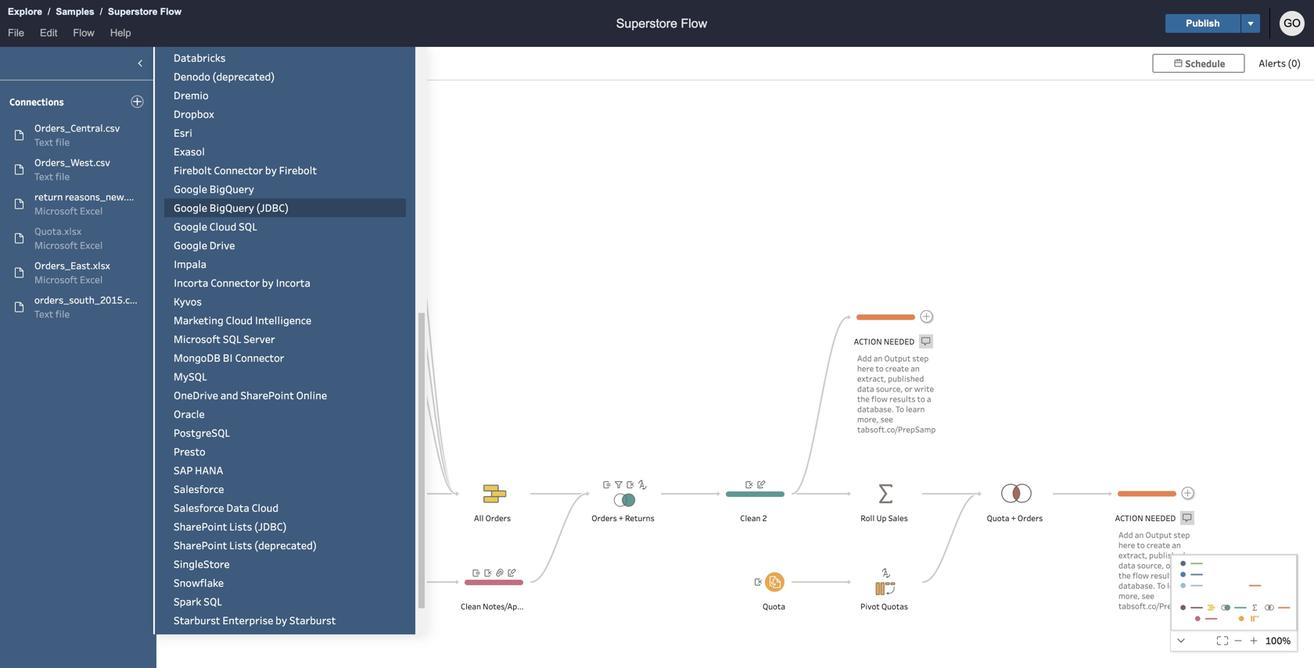 Task type: locate. For each thing, give the bounding box(es) containing it.
1 horizontal spatial action
[[1115, 513, 1144, 524]]

microsoft inside quota.xlsx microsoft excel
[[34, 239, 78, 252]]

see
[[881, 414, 893, 425], [1142, 591, 1155, 602]]

1 horizontal spatial more,
[[1119, 591, 1140, 602]]

microsoft inside customer data platform (deprecated) databricks denodo (deprecated) dremio dropbox esri exasol firebolt connector by firebolt google bigquery google bigquery (jdbc) google cloud sql google drive impala incorta connector by incorta kyvos marketing cloud intelligence microsoft sql server mongodb bi connector mysql onedrive and sharepoint online oracle postgresql presto sap hana salesforce salesforce data cloud sharepoint lists (jdbc) sharepoint lists (deprecated) singlestore snowflake spark sql starburst enterprise by starburst teradata
[[174, 332, 221, 346]]

1 / from the left
[[48, 6, 50, 17]]

return
[[34, 190, 63, 203]]

text inside orders_south_2015.csv text file
[[34, 308, 53, 321]]

text for orders_west.csv text file
[[34, 170, 53, 183]]

samples
[[56, 6, 94, 17]]

1 vertical spatial lists
[[229, 539, 252, 553]]

1 vertical spatial learn
[[1167, 581, 1186, 592]]

dremio
[[174, 88, 209, 102]]

write
[[914, 384, 934, 395], [1176, 561, 1196, 571]]

impala
[[174, 257, 207, 271]]

help
[[110, 27, 131, 39]]

clean for clean 2
[[740, 513, 761, 524]]

1 + from the left
[[619, 513, 623, 524]]

1 horizontal spatial results
[[1151, 571, 1177, 582]]

excel for quota.xlsx
[[80, 239, 103, 252]]

1 horizontal spatial incorta
[[276, 276, 310, 290]]

0 vertical spatial cloud
[[209, 220, 236, 234]]

database.
[[857, 404, 894, 415], [1119, 581, 1155, 592]]

microsoft down return
[[34, 205, 78, 217]]

2 file from the top
[[55, 170, 70, 183]]

2 firebolt from the left
[[279, 164, 317, 177]]

firebolt down 'exasol'
[[174, 164, 212, 177]]

0 horizontal spatial /
[[48, 6, 50, 17]]

sql down 'snowflake'
[[204, 595, 222, 609]]

learn
[[906, 404, 925, 415], [1167, 581, 1186, 592]]

0 vertical spatial by
[[265, 164, 277, 177]]

2 vertical spatial by
[[276, 614, 287, 628]]

quota for quota
[[763, 602, 785, 613]]

0 horizontal spatial or
[[905, 384, 913, 395]]

sql
[[239, 220, 257, 234], [223, 332, 241, 346], [204, 595, 222, 609]]

lists
[[229, 520, 252, 534], [229, 539, 252, 553]]

1 vertical spatial create
[[1147, 540, 1170, 551]]

0 vertical spatial connector
[[214, 164, 263, 177]]

(deprecated)
[[293, 32, 355, 46], [212, 70, 275, 83], [254, 539, 317, 553]]

connector down the orders_east
[[211, 276, 260, 290]]

notes/approver
[[483, 602, 542, 613]]

hana
[[195, 464, 223, 478]]

2 horizontal spatial flow
[[681, 16, 707, 31]]

0 horizontal spatial add
[[857, 353, 872, 364]]

incorta
[[174, 276, 208, 290], [276, 276, 310, 290]]

schedule
[[1186, 57, 1225, 70]]

file down orders_central.csv
[[55, 136, 70, 149]]

(deprecated) down (central)
[[254, 539, 317, 553]]

explore / samples / superstore flow
[[8, 6, 182, 17]]

sql up bi
[[223, 332, 241, 346]]

incorta down impala
[[174, 276, 208, 290]]

2
[[762, 513, 767, 524]]

up
[[877, 513, 887, 524]]

add an output step here to create an extract, published data source, or write the flow results to a database. to learn more, see tabsoft.co/prepsamp
[[857, 353, 936, 435], [1119, 530, 1197, 612]]

more,
[[857, 414, 879, 425], [1119, 591, 1140, 602]]

1 horizontal spatial published
[[1149, 550, 1185, 561]]

2 excel from the top
[[80, 239, 103, 252]]

0 vertical spatial bigquery
[[209, 182, 254, 196]]

0 horizontal spatial starburst
[[174, 614, 220, 628]]

1 file from the top
[[55, 136, 70, 149]]

1 excel from the top
[[80, 205, 103, 217]]

text up orders_west.csv
[[34, 136, 53, 149]]

explore link
[[7, 4, 43, 20]]

2 vertical spatial excel
[[80, 273, 103, 286]]

1 vertical spatial data
[[1119, 561, 1136, 571]]

0 horizontal spatial action needed
[[854, 336, 915, 347]]

3 text from the top
[[34, 308, 53, 321]]

1 vertical spatial sharepoint
[[174, 520, 227, 534]]

(deprecated) right "platform"
[[293, 32, 355, 46]]

1 horizontal spatial output
[[1146, 530, 1172, 541]]

snowflake
[[174, 577, 224, 590]]

lists down (central)
[[229, 539, 252, 553]]

1 vertical spatial needed
[[1145, 513, 1176, 524]]

connector
[[214, 164, 263, 177], [211, 276, 260, 290], [235, 351, 284, 365]]

+ for orders
[[619, 513, 623, 524]]

0 vertical spatial or
[[905, 384, 913, 395]]

file for orders_south_2015.csv text file
[[55, 308, 70, 321]]

esri
[[174, 126, 192, 140]]

connector down dropbox
[[214, 164, 263, 177]]

0 vertical spatial flow
[[872, 394, 888, 405]]

starburst right enterprise
[[289, 614, 336, 628]]

an
[[874, 353, 883, 364], [911, 363, 920, 374], [1135, 530, 1144, 541], [1172, 540, 1181, 551]]

0 vertical spatial quota
[[987, 513, 1010, 524]]

platform
[[248, 32, 290, 46]]

excel up the orders_east.xlsx
[[80, 239, 103, 252]]

superstore flow link
[[107, 4, 182, 20]]

0 horizontal spatial create
[[885, 363, 909, 374]]

0 vertical spatial clean
[[740, 513, 761, 524]]

sql up the orders_east
[[239, 220, 257, 234]]

(jdbc)
[[256, 201, 289, 215], [254, 520, 287, 534]]

step
[[912, 353, 929, 364], [1174, 530, 1190, 541]]

text down orders_south_2015.csv
[[34, 308, 53, 321]]

firebolt right orders_south_2015
[[279, 164, 317, 177]]

lists up singlestore
[[229, 520, 252, 534]]

2 lists from the top
[[229, 539, 252, 553]]

connections
[[9, 95, 64, 108]]

microsoft down the orders_east.xlsx
[[34, 273, 78, 286]]

text up return
[[34, 170, 53, 183]]

1 horizontal spatial or
[[1166, 561, 1174, 571]]

excel inside quota.xlsx microsoft excel
[[80, 239, 103, 252]]

data up singlestore
[[226, 501, 249, 515]]

enterprise
[[223, 614, 273, 628]]

1 horizontal spatial see
[[1142, 591, 1155, 602]]

text inside orders_west.csv text file
[[34, 170, 53, 183]]

1 horizontal spatial flow
[[1133, 571, 1149, 582]]

2 google from the top
[[174, 201, 207, 215]]

bigquery up drive on the left of page
[[209, 201, 254, 215]]

(deprecated) right redo image
[[212, 70, 275, 83]]

orders_central.csv
[[34, 122, 120, 135]]

connector down (west)
[[235, 351, 284, 365]]

file inside orders_south_2015.csv text file
[[55, 308, 70, 321]]

1 incorta from the left
[[174, 276, 208, 290]]

file for orders_central.csv text file
[[55, 136, 70, 149]]

data
[[857, 384, 874, 395], [1119, 561, 1136, 571]]

1 horizontal spatial to
[[1157, 581, 1166, 592]]

alerts (0)
[[1259, 57, 1301, 70]]

1 lists from the top
[[229, 520, 252, 534]]

1 horizontal spatial firebolt
[[279, 164, 317, 177]]

+
[[619, 513, 623, 524], [1011, 513, 1016, 524]]

2 / from the left
[[100, 6, 103, 17]]

0 vertical spatial the
[[857, 394, 870, 405]]

starburst up teradata
[[174, 614, 220, 628]]

0 horizontal spatial to
[[896, 404, 904, 415]]

excel inside orders_east.xlsx microsoft excel
[[80, 273, 103, 286]]

sales
[[888, 513, 908, 524]]

1 vertical spatial add
[[1119, 530, 1133, 541]]

flow
[[872, 394, 888, 405], [1133, 571, 1149, 582]]

go button
[[1280, 11, 1305, 36]]

microsoft down quota.xlsx
[[34, 239, 78, 252]]

2 + from the left
[[1011, 513, 1016, 524]]

1 vertical spatial quota
[[763, 602, 785, 613]]

google
[[174, 182, 207, 196], [174, 201, 207, 215], [174, 220, 207, 234], [174, 239, 207, 252]]

1 vertical spatial file
[[55, 170, 70, 183]]

0 vertical spatial (jdbc)
[[256, 201, 289, 215]]

clean 2
[[740, 513, 767, 524]]

superstore
[[108, 6, 158, 17], [616, 16, 678, 31]]

quota.xlsx microsoft excel
[[34, 225, 103, 252]]

output
[[884, 353, 911, 364], [1146, 530, 1172, 541]]

1 horizontal spatial source,
[[1137, 561, 1164, 571]]

file down orders_west.csv
[[55, 170, 70, 183]]

0 horizontal spatial action
[[854, 336, 882, 347]]

tabsoft.co/prepsamp
[[857, 424, 936, 435], [1119, 601, 1197, 612]]

bigquery
[[209, 182, 254, 196], [209, 201, 254, 215]]

incorta up intelligence
[[276, 276, 310, 290]]

1 vertical spatial excel
[[80, 239, 103, 252]]

bigquery down orders_south_2015
[[209, 182, 254, 196]]

2 vertical spatial connector
[[235, 351, 284, 365]]

2 incorta from the left
[[276, 276, 310, 290]]

microsoft inside orders_east.xlsx microsoft excel
[[34, 273, 78, 286]]

3 excel from the top
[[80, 273, 103, 286]]

1 vertical spatial connector
[[211, 276, 260, 290]]

microsoft
[[34, 205, 78, 217], [34, 239, 78, 252], [34, 273, 78, 286], [174, 332, 221, 346]]

0 horizontal spatial incorta
[[174, 276, 208, 290]]

1 vertical spatial action
[[1115, 513, 1144, 524]]

redo image
[[189, 52, 212, 75]]

0 horizontal spatial the
[[857, 394, 870, 405]]

1 vertical spatial see
[[1142, 591, 1155, 602]]

the
[[857, 394, 870, 405], [1119, 571, 1131, 582]]

1 vertical spatial a
[[1188, 571, 1193, 582]]

1 horizontal spatial clean
[[740, 513, 761, 524]]

excel
[[80, 205, 103, 217], [80, 239, 103, 252], [80, 273, 103, 286]]

1 vertical spatial add an output step here to create an extract, published data source, or write the flow results to a database. to learn more, see tabsoft.co/prepsamp
[[1119, 530, 1197, 612]]

file inside orders_central.csv text file
[[55, 136, 70, 149]]

0 horizontal spatial a
[[927, 394, 931, 405]]

1 text from the top
[[34, 136, 53, 149]]

excel down reasons_new.xlsx
[[80, 205, 103, 217]]

1 vertical spatial (jdbc)
[[254, 520, 287, 534]]

0 vertical spatial text
[[34, 136, 53, 149]]

firebolt
[[174, 164, 212, 177], [279, 164, 317, 177]]

and
[[220, 389, 238, 403]]

4 google from the top
[[174, 239, 207, 252]]

1 vertical spatial extract,
[[1119, 550, 1148, 561]]

0 horizontal spatial published
[[888, 374, 924, 385]]

salesforce
[[174, 483, 224, 496], [174, 501, 224, 515]]

1 horizontal spatial starburst
[[289, 614, 336, 628]]

1 horizontal spatial write
[[1176, 561, 1196, 571]]

1 vertical spatial source,
[[1137, 561, 1164, 571]]

1 google from the top
[[174, 182, 207, 196]]

starburst
[[174, 614, 220, 628], [289, 614, 336, 628]]

file inside orders_west.csv text file
[[55, 170, 70, 183]]

1 vertical spatial flow
[[1133, 571, 1149, 582]]

text inside orders_central.csv text file
[[34, 136, 53, 149]]

1 vertical spatial (deprecated)
[[212, 70, 275, 83]]

file down orders_south_2015.csv
[[55, 308, 70, 321]]

create
[[885, 363, 909, 374], [1147, 540, 1170, 551]]

action needed
[[854, 336, 915, 347], [1115, 513, 1176, 524]]

1 vertical spatial text
[[34, 170, 53, 183]]

1 vertical spatial published
[[1149, 550, 1185, 561]]

clean left notes/approver
[[461, 602, 481, 613]]

/ up edit
[[48, 6, 50, 17]]

excel for orders_east.xlsx
[[80, 273, 103, 286]]

/ right samples on the left top of the page
[[100, 6, 103, 17]]

1 vertical spatial step
[[1174, 530, 1190, 541]]

orders
[[211, 336, 236, 347], [203, 513, 228, 524], [486, 513, 511, 524], [592, 513, 617, 524], [1018, 513, 1043, 524]]

2 text from the top
[[34, 170, 53, 183]]

0 vertical spatial salesforce
[[174, 483, 224, 496]]

explore
[[8, 6, 42, 17]]

1 vertical spatial more,
[[1119, 591, 1140, 602]]

microsoft up mongodb
[[174, 332, 221, 346]]

3 file from the top
[[55, 308, 70, 321]]

0 vertical spatial data
[[222, 32, 245, 46]]

orders for orders + returns
[[592, 513, 617, 524]]

to
[[896, 404, 904, 415], [1157, 581, 1166, 592]]

0 horizontal spatial flow
[[872, 394, 888, 405]]

clean left 2
[[740, 513, 761, 524]]

data left "platform"
[[222, 32, 245, 46]]

2 vertical spatial sql
[[204, 595, 222, 609]]

0 vertical spatial output
[[884, 353, 911, 364]]

0 horizontal spatial more,
[[857, 414, 879, 425]]

excel up orders_south_2015.csv
[[80, 273, 103, 286]]

by
[[265, 164, 277, 177], [262, 276, 274, 290], [276, 614, 287, 628]]

cloud
[[209, 220, 236, 234], [226, 314, 253, 327], [252, 501, 279, 515]]



Task type: vqa. For each thing, say whether or not it's contained in the screenshot.
the topmost here
yes



Task type: describe. For each thing, give the bounding box(es) containing it.
no refreshes available image
[[267, 52, 290, 75]]

online
[[296, 389, 327, 403]]

orders_central.csv text file
[[34, 122, 120, 149]]

0 vertical spatial action
[[854, 336, 882, 347]]

orders_west.csv
[[34, 156, 110, 169]]

reasons_new.xlsx
[[65, 190, 144, 203]]

microsoft inside the return reasons_new.xlsx microsoft excel
[[34, 205, 78, 217]]

0 vertical spatial sql
[[239, 220, 257, 234]]

1 vertical spatial to
[[1157, 581, 1166, 592]]

sap
[[174, 464, 193, 478]]

file for orders_west.csv text file
[[55, 170, 70, 183]]

excel inside the return reasons_new.xlsx microsoft excel
[[80, 205, 103, 217]]

edit button
[[32, 24, 65, 47]]

1 vertical spatial output
[[1146, 530, 1172, 541]]

clean for clean notes/approver
[[461, 602, 481, 613]]

edit
[[40, 27, 57, 39]]

1 horizontal spatial learn
[[1167, 581, 1186, 592]]

1 horizontal spatial step
[[1174, 530, 1190, 541]]

marketing
[[174, 314, 224, 327]]

(0)
[[1288, 57, 1301, 70]]

1 vertical spatial here
[[1119, 540, 1135, 551]]

publish
[[1186, 18, 1220, 29]]

orders_east.xlsx microsoft excel
[[34, 259, 110, 286]]

spark
[[174, 595, 201, 609]]

1 horizontal spatial create
[[1147, 540, 1170, 551]]

orders for orders (central)
[[203, 513, 228, 524]]

1 salesforce from the top
[[174, 483, 224, 496]]

orders_east.xlsx
[[34, 259, 110, 272]]

0 vertical spatial learn
[[906, 404, 925, 415]]

file button
[[0, 24, 32, 47]]

1 starburst from the left
[[174, 614, 220, 628]]

0 vertical spatial see
[[881, 414, 893, 425]]

0 vertical spatial create
[[885, 363, 909, 374]]

postgresql
[[174, 426, 230, 440]]

flow inside popup button
[[73, 27, 95, 39]]

singlestore
[[174, 558, 230, 571]]

1 horizontal spatial tabsoft.co/prepsamp
[[1119, 601, 1197, 612]]

0 vertical spatial here
[[857, 363, 874, 374]]

2 salesforce from the top
[[174, 501, 224, 515]]

2 vertical spatial sharepoint
[[174, 539, 227, 553]]

add connection image
[[131, 95, 144, 108]]

orders + returns
[[592, 513, 655, 524]]

0 vertical spatial source,
[[876, 384, 903, 395]]

2 bigquery from the top
[[209, 201, 254, 215]]

orders_east
[[216, 248, 263, 259]]

0 vertical spatial (deprecated)
[[293, 32, 355, 46]]

exasol
[[174, 145, 205, 158]]

flow button
[[65, 24, 102, 47]]

0 vertical spatial extract,
[[857, 374, 886, 385]]

1 horizontal spatial a
[[1188, 571, 1193, 582]]

denodo
[[174, 70, 210, 83]]

orders (west)
[[211, 336, 263, 347]]

mongodb
[[174, 351, 221, 365]]

go
[[1284, 17, 1301, 29]]

1 vertical spatial cloud
[[226, 314, 253, 327]]

0 horizontal spatial data
[[857, 384, 874, 395]]

bi
[[223, 351, 233, 365]]

publish button
[[1166, 14, 1241, 33]]

1 horizontal spatial flow
[[160, 6, 182, 17]]

quota.xlsx
[[34, 225, 81, 238]]

2 vertical spatial (deprecated)
[[254, 539, 317, 553]]

text for orders_central.csv text file
[[34, 136, 53, 149]]

1 horizontal spatial add an output step here to create an extract, published data source, or write the flow results to a database. to learn more, see tabsoft.co/prepsamp
[[1119, 530, 1197, 612]]

0 vertical spatial add
[[857, 353, 872, 364]]

0 vertical spatial step
[[912, 353, 929, 364]]

1 vertical spatial by
[[262, 276, 274, 290]]

quota for quota + orders
[[987, 513, 1010, 524]]

0 vertical spatial more,
[[857, 414, 879, 425]]

orders for orders (west)
[[211, 336, 236, 347]]

0 horizontal spatial superstore
[[108, 6, 158, 17]]

0 vertical spatial action needed
[[854, 336, 915, 347]]

teradata
[[174, 633, 217, 647]]

server
[[244, 332, 275, 346]]

1 horizontal spatial the
[[1119, 571, 1131, 582]]

schedule button
[[1153, 54, 1245, 73]]

roll
[[861, 513, 875, 524]]

clean notes/approver
[[461, 602, 542, 613]]

intelligence
[[255, 314, 312, 327]]

roll up sales
[[861, 513, 908, 524]]

1 horizontal spatial superstore
[[616, 16, 678, 31]]

all orders
[[474, 513, 511, 524]]

1 horizontal spatial needed
[[1145, 513, 1176, 524]]

1 horizontal spatial database.
[[1119, 581, 1155, 592]]

0 horizontal spatial output
[[884, 353, 911, 364]]

1 vertical spatial sql
[[223, 332, 241, 346]]

1 vertical spatial or
[[1166, 561, 1174, 571]]

quota + orders
[[987, 513, 1043, 524]]

0 vertical spatial a
[[927, 394, 931, 405]]

3 google from the top
[[174, 220, 207, 234]]

oracle
[[174, 408, 205, 421]]

0 vertical spatial tabsoft.co/prepsamp
[[857, 424, 936, 435]]

orders (central)
[[203, 513, 263, 524]]

(central)
[[230, 513, 263, 524]]

orders_south_2015.csv
[[34, 294, 140, 307]]

0 horizontal spatial add an output step here to create an extract, published data source, or write the flow results to a database. to learn more, see tabsoft.co/prepsamp
[[857, 353, 936, 435]]

(west)
[[238, 336, 263, 347]]

1 vertical spatial results
[[1151, 571, 1177, 582]]

return reasons_new.xlsx microsoft excel
[[34, 190, 144, 217]]

0 vertical spatial to
[[896, 404, 904, 415]]

samples link
[[55, 4, 95, 20]]

2 starburst from the left
[[289, 614, 336, 628]]

databricks
[[174, 51, 226, 65]]

pivot
[[861, 602, 880, 613]]

alerts
[[1259, 57, 1286, 70]]

1 horizontal spatial extract,
[[1119, 550, 1148, 561]]

0 vertical spatial needed
[[884, 336, 915, 347]]

customer
[[174, 32, 220, 46]]

text for orders_south_2015.csv text file
[[34, 308, 53, 321]]

help button
[[102, 24, 139, 47]]

0 horizontal spatial results
[[890, 394, 916, 405]]

mysql
[[174, 370, 207, 384]]

superstore flow
[[616, 16, 707, 31]]

undo image
[[164, 52, 187, 75]]

orders_west.csv text file
[[34, 156, 110, 183]]

+ for quota
[[1011, 513, 1016, 524]]

drive
[[209, 239, 235, 252]]

0 horizontal spatial database.
[[857, 404, 894, 415]]

1 horizontal spatial action needed
[[1115, 513, 1176, 524]]

1 vertical spatial data
[[226, 501, 249, 515]]

1 firebolt from the left
[[174, 164, 212, 177]]

kyvos
[[174, 295, 202, 309]]

returns
[[625, 513, 655, 524]]

quotas
[[882, 602, 908, 613]]

onedrive
[[174, 389, 218, 403]]

0 vertical spatial sharepoint
[[241, 389, 294, 403]]

presto
[[174, 445, 205, 459]]

0 vertical spatial published
[[888, 374, 924, 385]]

orders_south_2015.csv text file
[[34, 294, 140, 321]]

customer data platform (deprecated) databricks denodo (deprecated) dremio dropbox esri exasol firebolt connector by firebolt google bigquery google bigquery (jdbc) google cloud sql google drive impala incorta connector by incorta kyvos marketing cloud intelligence microsoft sql server mongodb bi connector mysql onedrive and sharepoint online oracle postgresql presto sap hana salesforce salesforce data cloud sharepoint lists (jdbc) sharepoint lists (deprecated) singlestore snowflake spark sql starburst enterprise by starburst teradata
[[174, 32, 355, 647]]

orders_south_2015
[[199, 160, 273, 171]]

pivot quotas
[[861, 602, 908, 613]]

1 bigquery from the top
[[209, 182, 254, 196]]

0 horizontal spatial write
[[914, 384, 934, 395]]

dropbox
[[174, 107, 214, 121]]

2 vertical spatial cloud
[[252, 501, 279, 515]]

all
[[474, 513, 484, 524]]

file
[[8, 27, 24, 39]]



